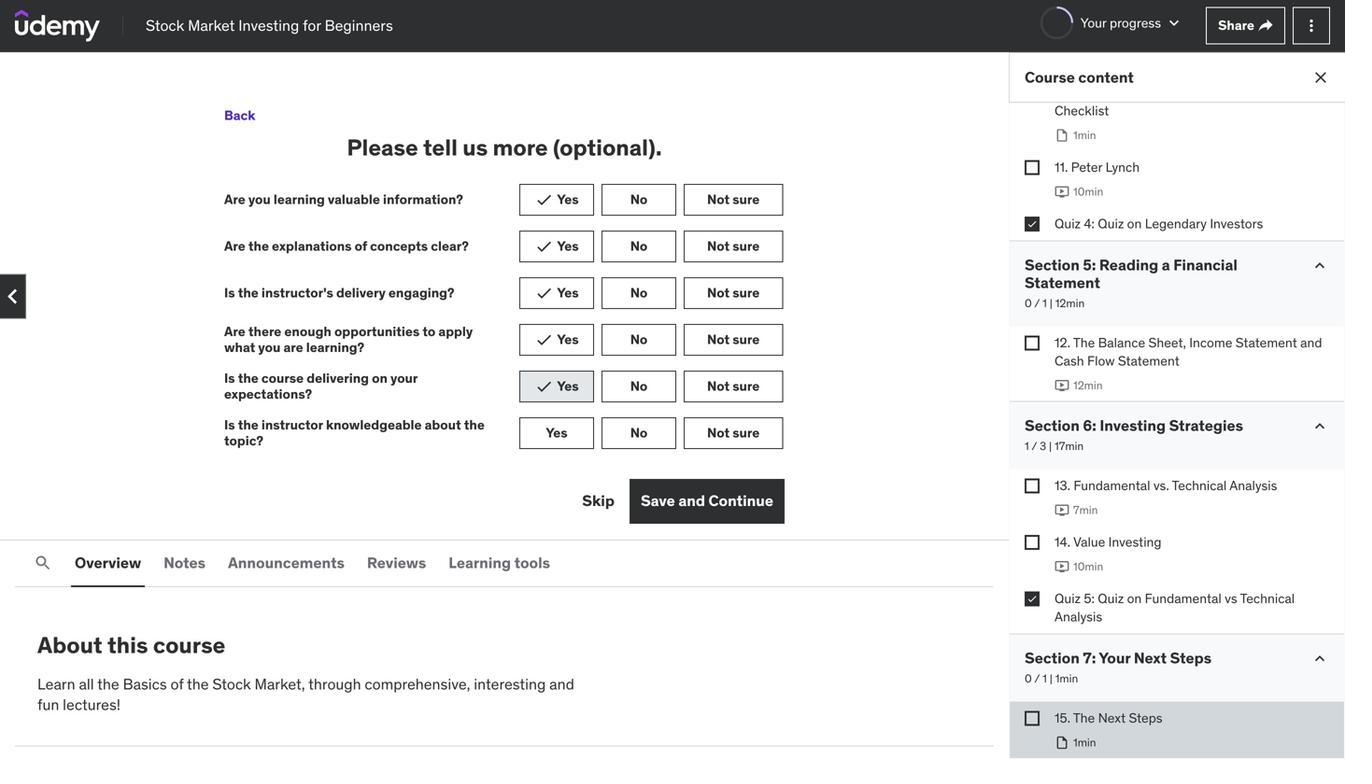 Task type: vqa. For each thing, say whether or not it's contained in the screenshot.
the Are the explanations of concepts clear? "group"
yes



Task type: describe. For each thing, give the bounding box(es) containing it.
5: for section
[[1084, 255, 1097, 275]]

technical inside 'quiz 5: quiz on fundamental vs technical analysis'
[[1241, 591, 1296, 607]]

not sure inside are you learning valuable information? group
[[708, 191, 760, 208]]

point
[[1177, 84, 1208, 101]]

/ inside 'section 7: your next steps 0 / 1 | 1min'
[[1035, 672, 1040, 687]]

share button
[[1207, 7, 1286, 44]]

2 vertical spatial investing
[[1109, 534, 1162, 551]]

notes button
[[160, 541, 209, 586]]

1 vertical spatial next
[[1099, 710, 1126, 727]]

legendary
[[1146, 215, 1208, 232]]

are there enough opportunities to apply what you are learning? group
[[217, 323, 793, 356]]

xsmall image for 11.
[[1025, 160, 1040, 175]]

/ inside section 6: investing strategies 1 / 3 | 17min
[[1032, 439, 1038, 454]]

is the course delivering on your expectations?
[[224, 370, 418, 403]]

basics
[[123, 675, 167, 694]]

beginners
[[325, 16, 393, 35]]

not sure for apply
[[708, 331, 760, 348]]

on for 14. value investing
[[1128, 591, 1142, 607]]

quiz down play value investing icon
[[1055, 591, 1081, 607]]

play fundamental vs. technical analysis image
[[1055, 503, 1070, 518]]

not sure for your
[[708, 378, 760, 395]]

15. the next steps
[[1055, 710, 1163, 727]]

overview button
[[71, 541, 145, 586]]

not inside the is the instructor's delivery engaging? group
[[708, 285, 730, 301]]

sure for your
[[733, 378, 760, 395]]

not sure inside the is the instructor's delivery engaging? group
[[708, 285, 760, 301]]

1min inside 'section 7: your next steps 0 / 1 | 1min'
[[1056, 672, 1079, 687]]

are for are there enough opportunities to apply what you are learning?
[[224, 323, 246, 340]]

sure inside the is the instructor's delivery engaging? group
[[733, 285, 760, 301]]

continue
[[709, 492, 774, 511]]

all
[[79, 675, 94, 694]]

investing for strategies
[[1100, 416, 1166, 436]]

notes
[[164, 554, 206, 573]]

what
[[224, 339, 255, 356]]

save
[[641, 492, 676, 511]]

is the instructor's delivery engaging?
[[224, 285, 455, 301]]

1min for 15. the next steps
[[1074, 736, 1097, 751]]

section for statement
[[1025, 255, 1080, 275]]

is the instructor's delivery engaging? group
[[217, 277, 793, 309]]

back button
[[224, 97, 256, 135]]

strategies
[[1170, 416, 1244, 436]]

are the explanations of concepts clear? group
[[217, 231, 793, 262]]

and inside save and continue button
[[679, 492, 706, 511]]

xsmall image inside share button
[[1259, 18, 1274, 33]]

reading
[[1100, 255, 1159, 275]]

income
[[1190, 335, 1233, 351]]

for
[[303, 16, 321, 35]]

12min inside section 5: reading a financial statement 0 / 1 | 12min
[[1056, 297, 1085, 311]]

about
[[37, 632, 102, 660]]

small image for is the instructor's delivery engaging?
[[535, 284, 554, 303]]

concepts
[[370, 238, 428, 255]]

1 vertical spatial steps
[[1130, 710, 1163, 727]]

not for apply
[[708, 331, 730, 348]]

xsmall image for 12.
[[1025, 336, 1040, 351]]

the for 15.
[[1074, 710, 1096, 727]]

information?
[[383, 191, 463, 208]]

announcements
[[228, 554, 345, 573]]

6:
[[1084, 416, 1097, 436]]

sheet,
[[1149, 335, 1187, 351]]

small image inside is the course delivering on your expectations? group
[[535, 377, 554, 396]]

the inside the is the instructor's delivery engaging? group
[[238, 285, 259, 301]]

actions image
[[1303, 16, 1322, 35]]

are you learning valuable information? group
[[217, 184, 793, 216]]

course content
[[1025, 68, 1135, 87]]

10min for peter
[[1074, 185, 1104, 199]]

section for /
[[1025, 416, 1080, 436]]

philip
[[1075, 84, 1107, 101]]

stock inside learn all the basics of the stock market, through comprehensive, interesting and fun lectures!
[[213, 675, 251, 694]]

1 inside 'section 7: your next steps 0 / 1 | 1min'
[[1043, 672, 1048, 687]]

quiz down the 14. value investing in the right bottom of the page
[[1098, 591, 1125, 607]]

14. value investing
[[1055, 534, 1162, 551]]

learning tools button
[[445, 541, 554, 586]]

about this course
[[37, 632, 226, 660]]

enough
[[285, 323, 332, 340]]

not for your
[[708, 378, 730, 395]]

tools
[[515, 554, 551, 573]]

to
[[423, 323, 436, 340]]

sure inside are you learning valuable information? group
[[733, 191, 760, 208]]

| inside 'section 7: your next steps 0 / 1 | 1min'
[[1050, 672, 1053, 687]]

is the course delivering on your expectations? group
[[217, 370, 793, 403]]

next inside 'section 7: your next steps 0 / 1 | 1min'
[[1135, 649, 1167, 668]]

0 inside 'section 7: your next steps 0 / 1 | 1min'
[[1025, 672, 1033, 687]]

13.
[[1055, 478, 1071, 494]]

10min for value
[[1074, 560, 1104, 574]]

xsmall image for 14.
[[1025, 535, 1040, 550]]

0 inside section 5: reading a financial statement 0 / 1 | 12min
[[1025, 297, 1033, 311]]

section 7: your next steps 0 / 1 | 1min
[[1025, 649, 1212, 687]]

value
[[1074, 534, 1106, 551]]

are for are you learning valuable information?
[[224, 191, 246, 208]]

market,
[[255, 675, 305, 694]]

xsmall image for 15.
[[1025, 712, 1040, 727]]

the inside are the explanations of concepts clear? group
[[248, 238, 269, 255]]

| inside section 5: reading a financial statement 0 / 1 | 12min
[[1050, 297, 1053, 311]]

are
[[284, 339, 303, 356]]

of inside learn all the basics of the stock market, through comprehensive, interesting and fun lectures!
[[171, 675, 184, 694]]

cash
[[1055, 353, 1085, 370]]

small image inside are you learning valuable information? group
[[535, 190, 554, 209]]

interesting
[[474, 675, 546, 694]]

learn
[[37, 675, 75, 694]]

no inside are you learning valuable information? group
[[631, 191, 648, 208]]

overview
[[75, 554, 141, 573]]

section 5: reading a financial statement button
[[1025, 255, 1296, 293]]

1 vertical spatial 12min
[[1074, 379, 1103, 393]]

checklist
[[1055, 102, 1110, 119]]

10. philip fisher's 15-point investment checklist
[[1055, 84, 1276, 119]]

the inside is the course delivering on your expectations?
[[238, 370, 259, 387]]

quiz 4: quiz on legendary investors
[[1055, 215, 1264, 232]]

you inside 'are there enough opportunities to apply what you are learning?'
[[258, 339, 281, 356]]

sure for the
[[733, 425, 760, 442]]

is the instructor knowledgeable about the topic? group
[[217, 417, 793, 449]]

your inside 'section 7: your next steps 0 / 1 | 1min'
[[1099, 649, 1131, 668]]

not inside are you learning valuable information? group
[[708, 191, 730, 208]]

3
[[1040, 439, 1047, 454]]

peter
[[1072, 159, 1103, 176]]

0 vertical spatial analysis
[[1230, 478, 1278, 494]]

opportunities
[[335, 323, 420, 340]]

comprehensive,
[[365, 675, 471, 694]]

your progress button
[[1041, 7, 1184, 39]]

7:
[[1084, 649, 1097, 668]]

back
[[224, 107, 256, 124]]

stock market investing for beginners link
[[146, 15, 393, 36]]

is for is the course delivering on your expectations?
[[224, 370, 235, 387]]

course for the
[[262, 370, 304, 387]]

sidebar element
[[1009, 0, 1346, 760]]

12.
[[1055, 335, 1071, 351]]

please
[[347, 134, 418, 162]]

0 horizontal spatial technical
[[1173, 478, 1227, 494]]

15.
[[1055, 710, 1071, 727]]

market
[[188, 16, 235, 35]]

skip
[[583, 492, 615, 511]]

share
[[1219, 17, 1255, 34]]

sure for clear?
[[733, 238, 760, 255]]

are there enough opportunities to apply what you are learning?
[[224, 323, 473, 356]]

start the next steps image
[[1055, 736, 1070, 751]]

the down the expectations?
[[238, 417, 259, 434]]

your progress
[[1081, 14, 1162, 31]]

there
[[248, 323, 282, 340]]

the for 12.
[[1074, 335, 1096, 351]]

quiz 5: quiz on fundamental vs technical analysis
[[1055, 591, 1296, 626]]

is for is the instructor knowledgeable about the topic?
[[224, 417, 235, 434]]

save and continue
[[641, 492, 774, 511]]

12. the balance sheet, income statement and cash flow statement
[[1055, 335, 1323, 370]]



Task type: locate. For each thing, give the bounding box(es) containing it.
4 xsmall image from the top
[[1025, 712, 1040, 727]]

yes inside is the course delivering on your expectations? group
[[557, 378, 579, 395]]

on left your
[[372, 370, 388, 387]]

|
[[1050, 297, 1053, 311], [1050, 439, 1053, 454], [1050, 672, 1053, 687]]

financial
[[1174, 255, 1238, 275]]

are for are the explanations of concepts clear?
[[224, 238, 246, 255]]

is up what
[[224, 285, 235, 301]]

is
[[224, 285, 235, 301], [224, 370, 235, 387], [224, 417, 235, 434]]

no inside is the course delivering on your expectations? group
[[631, 378, 648, 395]]

your
[[391, 370, 418, 387]]

investing right 6:
[[1100, 416, 1166, 436]]

on inside is the course delivering on your expectations?
[[372, 370, 388, 387]]

investing for for
[[239, 16, 299, 35]]

3 not from the top
[[708, 285, 730, 301]]

and inside learn all the basics of the stock market, through comprehensive, interesting and fun lectures!
[[550, 675, 575, 694]]

no inside are there enough opportunities to apply what you are learning? group
[[631, 331, 648, 348]]

clear?
[[431, 238, 469, 255]]

1 no from the top
[[631, 191, 648, 208]]

0 vertical spatial your
[[1081, 14, 1107, 31]]

1 vertical spatial |
[[1050, 439, 1053, 454]]

1 horizontal spatial and
[[679, 492, 706, 511]]

are left the explanations
[[224, 238, 246, 255]]

are
[[224, 191, 246, 208], [224, 238, 246, 255], [224, 323, 246, 340]]

2 are from the top
[[224, 238, 246, 255]]

not inside are the explanations of concepts clear? group
[[708, 238, 730, 255]]

yes for is the course delivering on your expectations?
[[557, 378, 579, 395]]

1min up 15.
[[1056, 672, 1079, 687]]

steps down 'quiz 5: quiz on fundamental vs technical analysis'
[[1171, 649, 1212, 668]]

the right 15.
[[1074, 710, 1096, 727]]

1 vertical spatial 5:
[[1085, 591, 1095, 607]]

1 horizontal spatial next
[[1135, 649, 1167, 668]]

1 horizontal spatial statement
[[1119, 353, 1180, 370]]

2 | from the top
[[1050, 439, 1053, 454]]

2 sure from the top
[[733, 238, 760, 255]]

delivering
[[307, 370, 369, 387]]

start philip fisher's 15-point investment checklist image
[[1055, 128, 1070, 143]]

1 vertical spatial 1
[[1025, 439, 1030, 454]]

statement for income
[[1236, 335, 1298, 351]]

play the balance sheet, income statement and cash flow statement image
[[1055, 379, 1070, 394]]

1 vertical spatial technical
[[1241, 591, 1296, 607]]

1 vertical spatial on
[[372, 370, 388, 387]]

explanations
[[272, 238, 352, 255]]

small image
[[535, 284, 554, 303], [535, 331, 554, 349], [1311, 417, 1330, 436]]

2 vertical spatial 1
[[1043, 672, 1048, 687]]

2 the from the top
[[1074, 710, 1096, 727]]

not sure inside is the instructor knowledgeable about the topic? group
[[708, 425, 760, 442]]

section inside section 5: reading a financial statement 0 / 1 | 12min
[[1025, 255, 1080, 275]]

and inside 12. the balance sheet, income statement and cash flow statement
[[1301, 335, 1323, 351]]

course
[[1025, 68, 1076, 87]]

your right 7: on the bottom right
[[1099, 649, 1131, 668]]

10min down peter on the right of the page
[[1074, 185, 1104, 199]]

1 not from the top
[[708, 191, 730, 208]]

through
[[309, 675, 361, 694]]

2 10min from the top
[[1074, 560, 1104, 574]]

13. fundamental vs. technical analysis
[[1055, 478, 1278, 494]]

2 horizontal spatial and
[[1301, 335, 1323, 351]]

0 vertical spatial steps
[[1171, 649, 1212, 668]]

xsmall image left 11.
[[1025, 160, 1040, 175]]

4 no from the top
[[631, 331, 648, 348]]

next down 'quiz 5: quiz on fundamental vs technical analysis'
[[1135, 649, 1167, 668]]

yes down (optional).
[[557, 191, 579, 208]]

1 vertical spatial 10min
[[1074, 560, 1104, 574]]

not sure inside are the explanations of concepts clear? group
[[708, 238, 760, 255]]

no for clear?
[[631, 238, 648, 255]]

1 vertical spatial 1min
[[1056, 672, 1079, 687]]

statement right income
[[1236, 335, 1298, 351]]

yes down are there enough opportunities to apply what you are learning? group
[[557, 378, 579, 395]]

1 vertical spatial course
[[153, 632, 226, 660]]

3 | from the top
[[1050, 672, 1053, 687]]

2 xsmall image from the top
[[1025, 336, 1040, 351]]

1 vertical spatial statement
[[1236, 335, 1298, 351]]

2 vertical spatial section
[[1025, 649, 1080, 668]]

udemy image
[[15, 10, 100, 42]]

the right basics
[[187, 675, 209, 694]]

2 horizontal spatial statement
[[1236, 335, 1298, 351]]

course inside is the course delivering on your expectations?
[[262, 370, 304, 387]]

on up section 7: your next steps dropdown button
[[1128, 591, 1142, 607]]

5 sure from the top
[[733, 378, 760, 395]]

section 6: investing strategies 1 / 3 | 17min
[[1025, 416, 1244, 454]]

7min
[[1074, 503, 1099, 518]]

statement inside section 5: reading a financial statement 0 / 1 | 12min
[[1025, 273, 1101, 293]]

your
[[1081, 14, 1107, 31], [1099, 649, 1131, 668]]

go to previous lecture image
[[0, 282, 28, 312]]

0 vertical spatial 10min
[[1074, 185, 1104, 199]]

engaging?
[[389, 285, 455, 301]]

1 vertical spatial of
[[171, 675, 184, 694]]

learning
[[449, 554, 511, 573]]

fundamental inside 'quiz 5: quiz on fundamental vs technical analysis'
[[1146, 591, 1222, 607]]

yes for are you learning valuable information?
[[557, 191, 579, 208]]

investing inside stock market investing for beginners "link"
[[239, 16, 299, 35]]

your inside dropdown button
[[1081, 14, 1107, 31]]

statement for financial
[[1025, 273, 1101, 293]]

yes inside the is the instructor's delivery engaging? group
[[557, 285, 579, 301]]

0 vertical spatial section
[[1025, 255, 1080, 275]]

1 inside section 6: investing strategies 1 / 3 | 17min
[[1025, 439, 1030, 454]]

fundamental left vs
[[1146, 591, 1222, 607]]

small image inside your progress dropdown button
[[1166, 14, 1184, 32]]

0 horizontal spatial stock
[[146, 16, 184, 35]]

course down are
[[262, 370, 304, 387]]

4 sure from the top
[[733, 331, 760, 348]]

skip button
[[583, 479, 615, 524]]

1 vertical spatial and
[[679, 492, 706, 511]]

close course content sidebar image
[[1312, 68, 1331, 87]]

1 vertical spatial the
[[1074, 710, 1096, 727]]

on inside 'quiz 5: quiz on fundamental vs technical analysis'
[[1128, 591, 1142, 607]]

investing left for
[[239, 16, 299, 35]]

0 horizontal spatial course
[[153, 632, 226, 660]]

yes for are the explanations of concepts clear?
[[557, 238, 579, 255]]

0 vertical spatial |
[[1050, 297, 1053, 311]]

0 vertical spatial investing
[[239, 16, 299, 35]]

quiz right 4:
[[1099, 215, 1125, 232]]

no for the
[[631, 425, 648, 442]]

on left legendary
[[1128, 215, 1143, 232]]

progress
[[1110, 14, 1162, 31]]

5: down value
[[1085, 591, 1095, 607]]

yes for are there enough opportunities to apply what you are learning?
[[557, 331, 579, 348]]

are left "learning"
[[224, 191, 246, 208]]

stock inside stock market investing for beginners "link"
[[146, 16, 184, 35]]

is down the expectations?
[[224, 417, 235, 434]]

2 vertical spatial |
[[1050, 672, 1053, 687]]

fundamental
[[1074, 478, 1151, 494], [1146, 591, 1222, 607]]

/ inside section 5: reading a financial statement 0 / 1 | 12min
[[1035, 297, 1040, 311]]

1 vertical spatial investing
[[1100, 416, 1166, 436]]

5: for quiz
[[1085, 591, 1095, 607]]

small image
[[1166, 14, 1184, 32], [535, 190, 554, 209], [535, 237, 554, 256], [1311, 256, 1330, 275], [535, 377, 554, 396], [1311, 650, 1330, 669]]

1 is from the top
[[224, 285, 235, 301]]

1min
[[1074, 128, 1097, 143], [1056, 672, 1079, 687], [1074, 736, 1097, 751]]

1 inside section 5: reading a financial statement 0 / 1 | 12min
[[1043, 297, 1048, 311]]

2 0 from the top
[[1025, 672, 1033, 687]]

are the explanations of concepts clear?
[[224, 238, 469, 255]]

search image
[[34, 554, 52, 573]]

small image for are there enough opportunities to apply what you are learning?
[[535, 331, 554, 349]]

1 are from the top
[[224, 191, 246, 208]]

3 section from the top
[[1025, 649, 1080, 668]]

the up there
[[238, 285, 259, 301]]

the
[[1074, 335, 1096, 351], [1074, 710, 1096, 727]]

0 vertical spatial is
[[224, 285, 235, 301]]

sure inside are there enough opportunities to apply what you are learning? group
[[733, 331, 760, 348]]

are inside 'are there enough opportunities to apply what you are learning?'
[[224, 323, 246, 340]]

flow
[[1088, 353, 1115, 370]]

2 is from the top
[[224, 370, 235, 387]]

1 horizontal spatial analysis
[[1230, 478, 1278, 494]]

0 vertical spatial statement
[[1025, 273, 1101, 293]]

investing right value
[[1109, 534, 1162, 551]]

not sure inside is the course delivering on your expectations? group
[[708, 378, 760, 395]]

0 horizontal spatial of
[[171, 675, 184, 694]]

course for this
[[153, 632, 226, 660]]

section left 7: on the bottom right
[[1025, 649, 1080, 668]]

of right basics
[[171, 675, 184, 694]]

12min right play the balance sheet, income statement and cash flow statement 'image'
[[1074, 379, 1103, 393]]

steps down 'section 7: your next steps 0 / 1 | 1min'
[[1130, 710, 1163, 727]]

0 vertical spatial fundamental
[[1074, 478, 1151, 494]]

2 vertical spatial are
[[224, 323, 246, 340]]

yes inside are there enough opportunities to apply what you are learning? group
[[557, 331, 579, 348]]

analysis up 7: on the bottom right
[[1055, 609, 1103, 626]]

learning
[[274, 191, 325, 208]]

0 vertical spatial 5:
[[1084, 255, 1097, 275]]

are you learning valuable information?
[[224, 191, 463, 208]]

yes inside are the explanations of concepts clear? group
[[557, 238, 579, 255]]

knowledgeable
[[326, 417, 422, 434]]

1 vertical spatial analysis
[[1055, 609, 1103, 626]]

play value investing image
[[1055, 560, 1070, 575]]

no for your
[[631, 378, 648, 395]]

1 vertical spatial small image
[[535, 331, 554, 349]]

course up basics
[[153, 632, 226, 660]]

yes down the is the instructor's delivery engaging? group
[[557, 331, 579, 348]]

statement
[[1025, 273, 1101, 293], [1236, 335, 1298, 351], [1119, 353, 1180, 370]]

yes for is the instructor's delivery engaging?
[[557, 285, 579, 301]]

vs
[[1225, 591, 1238, 607]]

is inside is the course delivering on your expectations?
[[224, 370, 235, 387]]

xsmall image
[[1025, 160, 1040, 175], [1025, 336, 1040, 351], [1025, 535, 1040, 550], [1025, 712, 1040, 727]]

section 7: your next steps button
[[1025, 649, 1212, 668]]

next right 15.
[[1099, 710, 1126, 727]]

2 section from the top
[[1025, 416, 1080, 436]]

yes
[[557, 191, 579, 208], [557, 238, 579, 255], [557, 285, 579, 301], [557, 331, 579, 348], [557, 378, 579, 395], [546, 425, 568, 442]]

quiz left 4:
[[1055, 215, 1081, 232]]

6 no from the top
[[631, 425, 648, 442]]

5 not from the top
[[708, 378, 730, 395]]

investing inside section 6: investing strategies 1 / 3 | 17min
[[1100, 416, 1166, 436]]

section
[[1025, 255, 1080, 275], [1025, 416, 1080, 436], [1025, 649, 1080, 668]]

no inside is the instructor knowledgeable about the topic? group
[[631, 425, 648, 442]]

5 not sure from the top
[[708, 378, 760, 395]]

statement up 12.
[[1025, 273, 1101, 293]]

3 not sure from the top
[[708, 285, 760, 301]]

stock left market
[[146, 16, 184, 35]]

0 horizontal spatial next
[[1099, 710, 1126, 727]]

next
[[1135, 649, 1167, 668], [1099, 710, 1126, 727]]

0 vertical spatial the
[[1074, 335, 1096, 351]]

sure inside are the explanations of concepts clear? group
[[733, 238, 760, 255]]

sure inside is the course delivering on your expectations? group
[[733, 378, 760, 395]]

xsmall image left 15.
[[1025, 712, 1040, 727]]

your left the progress
[[1081, 14, 1107, 31]]

0 vertical spatial /
[[1035, 297, 1040, 311]]

2 vertical spatial 1min
[[1074, 736, 1097, 751]]

the
[[248, 238, 269, 255], [238, 285, 259, 301], [238, 370, 259, 387], [238, 417, 259, 434], [464, 417, 485, 434], [97, 675, 119, 694], [187, 675, 209, 694]]

2 not from the top
[[708, 238, 730, 255]]

1 sure from the top
[[733, 191, 760, 208]]

5: left the reading
[[1084, 255, 1097, 275]]

is for is the instructor's delivery engaging?
[[224, 285, 235, 301]]

learning?
[[306, 339, 365, 356]]

6 not from the top
[[708, 425, 730, 442]]

xsmall image
[[1259, 18, 1274, 33], [1025, 217, 1040, 232], [1025, 479, 1040, 494], [1025, 592, 1040, 607]]

not inside is the instructor knowledgeable about the topic? group
[[708, 425, 730, 442]]

section for 0
[[1025, 649, 1080, 668]]

this
[[107, 632, 148, 660]]

you inside group
[[248, 191, 271, 208]]

yes down are you learning valuable information? group
[[557, 238, 579, 255]]

instructor
[[262, 417, 323, 434]]

1 vertical spatial stock
[[213, 675, 251, 694]]

no inside the is the instructor's delivery engaging? group
[[631, 285, 648, 301]]

0 horizontal spatial statement
[[1025, 273, 1101, 293]]

the down what
[[238, 370, 259, 387]]

1 section from the top
[[1025, 255, 1080, 275]]

not sure for clear?
[[708, 238, 760, 255]]

section inside 'section 7: your next steps 0 / 1 | 1min'
[[1025, 649, 1080, 668]]

section 6: investing strategies button
[[1025, 416, 1244, 436]]

investors
[[1211, 215, 1264, 232]]

1 horizontal spatial of
[[355, 238, 367, 255]]

0 vertical spatial are
[[224, 191, 246, 208]]

4 not from the top
[[708, 331, 730, 348]]

4:
[[1085, 215, 1095, 232]]

statement down sheet,
[[1119, 353, 1180, 370]]

1 0 from the top
[[1025, 297, 1033, 311]]

1 vertical spatial your
[[1099, 649, 1131, 668]]

is down what
[[224, 370, 235, 387]]

sure inside is the instructor knowledgeable about the topic? group
[[733, 425, 760, 442]]

0 vertical spatial you
[[248, 191, 271, 208]]

6 not sure from the top
[[708, 425, 760, 442]]

2 not sure from the top
[[708, 238, 760, 255]]

0 vertical spatial stock
[[146, 16, 184, 35]]

(optional).
[[553, 134, 662, 162]]

the left the explanations
[[248, 238, 269, 255]]

1 xsmall image from the top
[[1025, 160, 1040, 175]]

0 vertical spatial technical
[[1173, 478, 1227, 494]]

1 horizontal spatial technical
[[1241, 591, 1296, 607]]

not sure for the
[[708, 425, 760, 442]]

vs.
[[1154, 478, 1170, 494]]

5: inside section 5: reading a financial statement 0 / 1 | 12min
[[1084, 255, 1097, 275]]

fisher's
[[1111, 84, 1156, 101]]

small image inside are there enough opportunities to apply what you are learning? group
[[535, 331, 554, 349]]

5 no from the top
[[631, 378, 648, 395]]

small image inside are the explanations of concepts clear? group
[[535, 237, 554, 256]]

no inside are the explanations of concepts clear? group
[[631, 238, 648, 255]]

analysis down "strategies"
[[1230, 478, 1278, 494]]

10.
[[1055, 84, 1072, 101]]

2 no from the top
[[631, 238, 648, 255]]

1 10min from the top
[[1074, 185, 1104, 199]]

3 sure from the top
[[733, 285, 760, 301]]

are left there
[[224, 323, 246, 340]]

about
[[425, 417, 461, 434]]

yes down are the explanations of concepts clear? group
[[557, 285, 579, 301]]

10min down value
[[1074, 560, 1104, 574]]

0 vertical spatial of
[[355, 238, 367, 255]]

0 horizontal spatial steps
[[1130, 710, 1163, 727]]

1 vertical spatial are
[[224, 238, 246, 255]]

6 sure from the top
[[733, 425, 760, 442]]

1 horizontal spatial course
[[262, 370, 304, 387]]

2 vertical spatial and
[[550, 675, 575, 694]]

analysis inside 'quiz 5: quiz on fundamental vs technical analysis'
[[1055, 609, 1103, 626]]

announcements button
[[224, 541, 349, 586]]

3 no from the top
[[631, 285, 648, 301]]

17min
[[1055, 439, 1084, 454]]

of left concepts
[[355, 238, 367, 255]]

1 vertical spatial section
[[1025, 416, 1080, 436]]

stock
[[146, 16, 184, 35], [213, 675, 251, 694]]

10min
[[1074, 185, 1104, 199], [1074, 560, 1104, 574]]

1 not sure from the top
[[708, 191, 760, 208]]

investment
[[1211, 84, 1276, 101]]

topic?
[[224, 433, 264, 449]]

0 vertical spatial next
[[1135, 649, 1167, 668]]

3 xsmall image from the top
[[1025, 535, 1040, 550]]

1 vertical spatial /
[[1032, 439, 1038, 454]]

stock market investing for beginners
[[146, 16, 393, 35]]

stock left market,
[[213, 675, 251, 694]]

learning tools
[[449, 554, 551, 573]]

you left "learning"
[[248, 191, 271, 208]]

0 vertical spatial small image
[[535, 284, 554, 303]]

the right 12.
[[1074, 335, 1096, 351]]

12min up 12.
[[1056, 297, 1085, 311]]

2 vertical spatial on
[[1128, 591, 1142, 607]]

fundamental up 7min
[[1074, 478, 1151, 494]]

not sure inside are there enough opportunities to apply what you are learning? group
[[708, 331, 760, 348]]

the right all
[[97, 675, 119, 694]]

lynch
[[1106, 159, 1140, 176]]

| inside section 6: investing strategies 1 / 3 | 17min
[[1050, 439, 1053, 454]]

is inside 'is the instructor knowledgeable about the topic?'
[[224, 417, 235, 434]]

0 vertical spatial 1min
[[1074, 128, 1097, 143]]

section up 3
[[1025, 416, 1080, 436]]

delivery
[[336, 285, 386, 301]]

4 not sure from the top
[[708, 331, 760, 348]]

yes down is the course delivering on your expectations? group
[[546, 425, 568, 442]]

the inside 12. the balance sheet, income statement and cash flow statement
[[1074, 335, 1096, 351]]

2 vertical spatial /
[[1035, 672, 1040, 687]]

xsmall image left 12.
[[1025, 336, 1040, 351]]

not inside are there enough opportunities to apply what you are learning? group
[[708, 331, 730, 348]]

xsmall image left 14. in the right of the page
[[1025, 535, 1040, 550]]

steps inside 'section 7: your next steps 0 / 1 | 1min'
[[1171, 649, 1212, 668]]

/
[[1035, 297, 1040, 311], [1032, 439, 1038, 454], [1035, 672, 1040, 687]]

1 vertical spatial is
[[224, 370, 235, 387]]

15-
[[1159, 84, 1177, 101]]

reviews button
[[363, 541, 430, 586]]

0 vertical spatial 0
[[1025, 297, 1033, 311]]

the right about
[[464, 417, 485, 434]]

1min right start philip fisher's 15-point investment checklist image
[[1074, 128, 1097, 143]]

0 vertical spatial course
[[262, 370, 304, 387]]

a
[[1162, 255, 1171, 275]]

quiz
[[1055, 215, 1081, 232], [1099, 215, 1125, 232], [1055, 591, 1081, 607], [1098, 591, 1125, 607]]

1 | from the top
[[1050, 297, 1053, 311]]

on
[[1128, 215, 1143, 232], [372, 370, 388, 387], [1128, 591, 1142, 607]]

2 vertical spatial is
[[224, 417, 235, 434]]

not for the
[[708, 425, 730, 442]]

3 are from the top
[[224, 323, 246, 340]]

technical right vs
[[1241, 591, 1296, 607]]

yes inside is the instructor knowledgeable about the topic? group
[[546, 425, 568, 442]]

2 vertical spatial statement
[[1119, 353, 1180, 370]]

on for 11. peter lynch
[[1128, 215, 1143, 232]]

section down play peter lynch image
[[1025, 255, 1080, 275]]

play peter lynch image
[[1055, 184, 1070, 199]]

section inside section 6: investing strategies 1 / 3 | 17min
[[1025, 416, 1080, 436]]

not inside is the course delivering on your expectations? group
[[708, 378, 730, 395]]

0 horizontal spatial and
[[550, 675, 575, 694]]

yes inside are you learning valuable information? group
[[557, 191, 579, 208]]

2 vertical spatial small image
[[1311, 417, 1330, 436]]

1 horizontal spatial steps
[[1171, 649, 1212, 668]]

of
[[355, 238, 367, 255], [171, 675, 184, 694]]

analysis
[[1230, 478, 1278, 494], [1055, 609, 1103, 626]]

please tell us more (optional).
[[347, 134, 662, 162]]

3 is from the top
[[224, 417, 235, 434]]

lectures!
[[63, 696, 121, 715]]

1 vertical spatial 0
[[1025, 672, 1033, 687]]

0 horizontal spatial analysis
[[1055, 609, 1103, 626]]

0 vertical spatial on
[[1128, 215, 1143, 232]]

small image inside the is the instructor's delivery engaging? group
[[535, 284, 554, 303]]

not for clear?
[[708, 238, 730, 255]]

sure for apply
[[733, 331, 760, 348]]

5: inside 'quiz 5: quiz on fundamental vs technical analysis'
[[1085, 591, 1095, 607]]

reviews
[[367, 554, 426, 573]]

1 the from the top
[[1074, 335, 1096, 351]]

1min right "start the next steps" image at the right bottom of the page
[[1074, 736, 1097, 751]]

1min for 10. philip fisher's 15-point investment checklist
[[1074, 128, 1097, 143]]

no for apply
[[631, 331, 648, 348]]

tell
[[423, 134, 458, 162]]

1 horizontal spatial stock
[[213, 675, 251, 694]]

of inside group
[[355, 238, 367, 255]]

1 vertical spatial you
[[258, 339, 281, 356]]

0 vertical spatial 12min
[[1056, 297, 1085, 311]]

technical right vs.
[[1173, 478, 1227, 494]]

0 vertical spatial 1
[[1043, 297, 1048, 311]]

you left are
[[258, 339, 281, 356]]

0 vertical spatial and
[[1301, 335, 1323, 351]]

1 vertical spatial fundamental
[[1146, 591, 1222, 607]]



